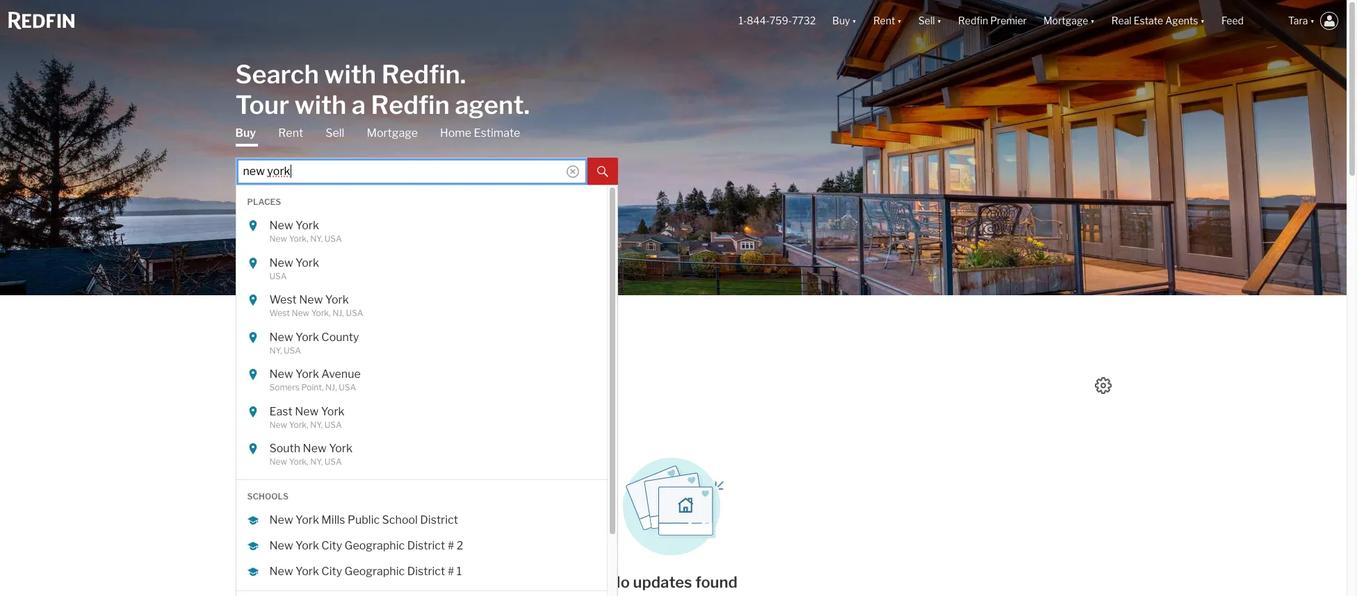 Task type: locate. For each thing, give the bounding box(es) containing it.
york down new york new york, ny, usa
[[296, 256, 319, 269]]

south new york link
[[269, 442, 565, 456]]

1-844-759-7732 link
[[739, 15, 816, 27]]

1 city from the top
[[322, 540, 342, 553]]

6 ▾ from the left
[[1311, 15, 1315, 27]]

▾ for buy ▾
[[852, 15, 857, 27]]

1 horizontal spatial rent
[[874, 15, 895, 27]]

new york link up the west new york link at left
[[269, 256, 565, 270]]

0 vertical spatial mortgage
[[1044, 15, 1089, 27]]

york down point, on the left bottom of the page
[[321, 405, 345, 418]]

premier
[[991, 15, 1027, 27]]

tab list
[[235, 126, 618, 597]]

ny, down the "east new york new york, ny, usa"
[[310, 457, 323, 467]]

nj, down the 'avenue'
[[325, 382, 337, 393]]

new york city geographic district # 2 link
[[236, 534, 607, 560], [269, 540, 565, 554]]

county
[[322, 331, 359, 344]]

new
[[269, 219, 293, 232], [269, 234, 287, 244], [269, 256, 293, 269], [299, 293, 323, 307], [292, 308, 310, 319], [269, 331, 293, 344], [269, 368, 293, 381], [295, 405, 319, 418], [269, 420, 287, 430], [303, 442, 327, 456], [269, 457, 287, 467], [269, 514, 293, 527], [269, 540, 293, 553], [269, 565, 293, 579]]

new york city geographic district # 1 link
[[236, 560, 607, 586], [269, 565, 565, 579]]

0 horizontal spatial rent
[[278, 126, 303, 139]]

sell right "rent" link
[[326, 126, 345, 139]]

geographic
[[345, 540, 405, 553], [345, 565, 405, 579]]

sell link
[[326, 126, 345, 141]]

feed up somers
[[235, 338, 280, 362]]

usa inside south new york new york, ny, usa
[[325, 457, 342, 467]]

usa inside the "east new york new york, ny, usa"
[[325, 420, 342, 430]]

rent down tour
[[278, 126, 303, 139]]

redfin inside search with redfin. tour with a redfin agent.
[[371, 89, 450, 120]]

mortgage for mortgage ▾
[[1044, 15, 1089, 27]]

redfin
[[959, 15, 989, 27], [371, 89, 450, 120]]

▾ right the rent ▾ on the right top of the page
[[937, 15, 942, 27]]

3 ▾ from the left
[[937, 15, 942, 27]]

buy down tour
[[235, 126, 256, 139]]

york down the 'new york city geographic district # 2'
[[296, 565, 319, 579]]

new york mills public school district link
[[236, 508, 607, 534], [269, 514, 565, 528]]

1
[[457, 565, 462, 579]]

1 vertical spatial new york link
[[269, 256, 565, 270]]

york,
[[289, 234, 309, 244], [311, 308, 331, 319], [289, 420, 309, 430], [289, 457, 309, 467]]

ny, up new york usa
[[310, 234, 323, 244]]

0 vertical spatial west
[[269, 293, 297, 307]]

0 vertical spatial city
[[322, 540, 342, 553]]

# left 1 on the bottom of the page
[[448, 565, 454, 579]]

nj, inside west new york west new york, nj, usa
[[333, 308, 344, 319]]

2 city from the top
[[322, 565, 342, 579]]

york, down south
[[289, 457, 309, 467]]

0 horizontal spatial redfin
[[371, 89, 450, 120]]

sell for sell
[[326, 126, 345, 139]]

1 vertical spatial #
[[448, 565, 454, 579]]

york for new york mills public school district
[[296, 514, 319, 527]]

york inside new york usa
[[296, 256, 319, 269]]

1 geographic from the top
[[345, 540, 405, 553]]

real estate agents ▾ link
[[1112, 0, 1205, 42]]

sell inside dropdown button
[[919, 15, 935, 27]]

tara
[[1289, 15, 1309, 27]]

rent ▾ button
[[865, 0, 910, 42]]

district for 2
[[407, 540, 445, 553]]

1 vertical spatial district
[[407, 540, 445, 553]]

0 horizontal spatial sell
[[326, 126, 345, 139]]

0 vertical spatial sell
[[919, 15, 935, 27]]

york inside 'new york county ny, usa'
[[296, 331, 319, 344]]

district left 1 on the bottom of the page
[[407, 565, 445, 579]]

0 vertical spatial geographic
[[345, 540, 405, 553]]

1-
[[739, 15, 747, 27]]

york, down east
[[289, 420, 309, 430]]

rent inside tab list
[[278, 126, 303, 139]]

south new york new york, ny, usa
[[269, 442, 353, 467]]

york, up new york usa
[[289, 234, 309, 244]]

ny,
[[310, 234, 323, 244], [269, 345, 282, 356], [310, 420, 323, 430], [310, 457, 323, 467]]

real
[[1112, 15, 1132, 27]]

west
[[269, 293, 297, 307], [269, 308, 290, 319]]

tour
[[235, 89, 289, 120]]

mortgage link
[[367, 126, 418, 141]]

2 geographic from the top
[[345, 565, 405, 579]]

buy inside dropdown button
[[833, 15, 850, 27]]

ny, up south new york new york, ny, usa
[[310, 420, 323, 430]]

york left mills
[[296, 514, 319, 527]]

york for new york new york, ny, usa
[[296, 219, 319, 232]]

1 vertical spatial feed
[[235, 338, 280, 362]]

buy
[[833, 15, 850, 27], [235, 126, 256, 139]]

york up new york usa
[[296, 219, 319, 232]]

york for new york county ny, usa
[[296, 331, 319, 344]]

rent
[[874, 15, 895, 27], [278, 126, 303, 139]]

redfin left premier
[[959, 15, 989, 27]]

nj, up county
[[333, 308, 344, 319]]

york down new york mills public school district
[[296, 540, 319, 553]]

0 vertical spatial buy
[[833, 15, 850, 27]]

buy for buy
[[235, 126, 256, 139]]

1 horizontal spatial buy
[[833, 15, 850, 27]]

▾
[[852, 15, 857, 27], [898, 15, 902, 27], [937, 15, 942, 27], [1091, 15, 1095, 27], [1201, 15, 1205, 27], [1311, 15, 1315, 27]]

1 vertical spatial west
[[269, 308, 290, 319]]

rent right buy ▾
[[874, 15, 895, 27]]

1 vertical spatial redfin
[[371, 89, 450, 120]]

ny, inside 'new york county ny, usa'
[[269, 345, 282, 356]]

usa inside the new york avenue somers point, nj, usa
[[339, 382, 356, 393]]

usa inside new york usa
[[269, 271, 287, 281]]

1 horizontal spatial feed
[[1222, 15, 1244, 27]]

#
[[448, 540, 454, 553], [448, 565, 454, 579]]

2 vertical spatial district
[[407, 565, 445, 579]]

rent ▾ button
[[874, 0, 902, 42]]

1 horizontal spatial mortgage
[[1044, 15, 1089, 27]]

new york link down the city, address, school, agent, zip search field
[[269, 219, 565, 233]]

1 vertical spatial sell
[[326, 126, 345, 139]]

mortgage
[[1044, 15, 1089, 27], [367, 126, 418, 139]]

1 new york link from the top
[[269, 219, 565, 233]]

2 ▾ from the left
[[898, 15, 902, 27]]

tara ▾
[[1289, 15, 1315, 27]]

geographic down the 'new york city geographic district # 2'
[[345, 565, 405, 579]]

▾ right the agents
[[1201, 15, 1205, 27]]

with
[[324, 59, 376, 89], [295, 89, 347, 120]]

7732
[[792, 15, 816, 27]]

real estate agents ▾
[[1112, 15, 1205, 27]]

city down mills
[[322, 540, 342, 553]]

rent for rent ▾
[[874, 15, 895, 27]]

5 ▾ from the left
[[1201, 15, 1205, 27]]

new york county link
[[269, 331, 565, 345]]

new york link
[[269, 219, 565, 233], [269, 256, 565, 270]]

4 ▾ from the left
[[1091, 15, 1095, 27]]

0 vertical spatial new york link
[[269, 219, 565, 233]]

1 ▾ from the left
[[852, 15, 857, 27]]

sell ▾ button
[[919, 0, 942, 42]]

City, Address, School, Agent, ZIP search field
[[235, 158, 587, 185]]

west down new york usa
[[269, 293, 297, 307]]

usa inside west new york west new york, nj, usa
[[346, 308, 363, 319]]

1 horizontal spatial redfin
[[959, 15, 989, 27]]

▾ right tara on the right
[[1311, 15, 1315, 27]]

york
[[296, 219, 319, 232], [296, 256, 319, 269], [325, 293, 349, 307], [296, 331, 319, 344], [296, 368, 319, 381], [321, 405, 345, 418], [329, 442, 353, 456], [296, 514, 319, 527], [296, 540, 319, 553], [296, 565, 319, 579]]

▾ left sell ▾ in the top right of the page
[[898, 15, 902, 27]]

2 # from the top
[[448, 565, 454, 579]]

usa
[[325, 234, 342, 244], [269, 271, 287, 281], [346, 308, 363, 319], [284, 345, 301, 356], [339, 382, 356, 393], [325, 420, 342, 430], [325, 457, 342, 467]]

▾ left real
[[1091, 15, 1095, 27]]

0 vertical spatial #
[[448, 540, 454, 553]]

sell inside tab list
[[326, 126, 345, 139]]

mills
[[322, 514, 345, 527]]

city for new york city geographic district # 1
[[322, 565, 342, 579]]

new york mills public school district
[[269, 514, 458, 527]]

home
[[440, 126, 472, 139]]

2 new york link from the top
[[269, 256, 565, 270]]

0 vertical spatial redfin
[[959, 15, 989, 27]]

updates
[[633, 574, 692, 592]]

redfin up mortgage link on the top of page
[[371, 89, 450, 120]]

district left 2
[[407, 540, 445, 553]]

sell for sell ▾
[[919, 15, 935, 27]]

district
[[420, 514, 458, 527], [407, 540, 445, 553], [407, 565, 445, 579]]

city down the 'new york city geographic district # 2'
[[322, 565, 342, 579]]

sell
[[919, 15, 935, 27], [326, 126, 345, 139]]

1 # from the top
[[448, 540, 454, 553]]

rent ▾
[[874, 15, 902, 27]]

buy right the 7732
[[833, 15, 850, 27]]

mortgage up the city, address, school, agent, zip search field
[[367, 126, 418, 139]]

nj,
[[333, 308, 344, 319], [325, 382, 337, 393]]

feed
[[1222, 15, 1244, 27], [235, 338, 280, 362]]

nj, inside the new york avenue somers point, nj, usa
[[325, 382, 337, 393]]

south
[[269, 442, 301, 456]]

feed right the agents
[[1222, 15, 1244, 27]]

1 vertical spatial rent
[[278, 126, 303, 139]]

west up 'new york county ny, usa'
[[269, 308, 290, 319]]

places
[[247, 196, 281, 207]]

1 vertical spatial mortgage
[[367, 126, 418, 139]]

1 horizontal spatial sell
[[919, 15, 935, 27]]

759-
[[770, 15, 792, 27]]

1 vertical spatial city
[[322, 565, 342, 579]]

0 horizontal spatial buy
[[235, 126, 256, 139]]

tab list containing buy
[[235, 126, 618, 597]]

city
[[322, 540, 342, 553], [322, 565, 342, 579]]

somers
[[269, 382, 300, 393]]

feed inside button
[[1222, 15, 1244, 27]]

usa inside 'new york county ny, usa'
[[284, 345, 301, 356]]

york inside the new york avenue somers point, nj, usa
[[296, 368, 319, 381]]

1 vertical spatial nj,
[[325, 382, 337, 393]]

2 west from the top
[[269, 308, 290, 319]]

new york new york, ny, usa
[[269, 219, 342, 244]]

home estimate
[[440, 126, 520, 139]]

0 vertical spatial district
[[420, 514, 458, 527]]

geographic up new york city geographic district # 1
[[345, 540, 405, 553]]

0 horizontal spatial mortgage
[[367, 126, 418, 139]]

city for new york city geographic district # 2
[[322, 540, 342, 553]]

0 vertical spatial rent
[[874, 15, 895, 27]]

0 vertical spatial feed
[[1222, 15, 1244, 27]]

▾ for rent ▾
[[898, 15, 902, 27]]

ny, up somers
[[269, 345, 282, 356]]

# left 2
[[448, 540, 454, 553]]

0 vertical spatial nj,
[[333, 308, 344, 319]]

avenue
[[322, 368, 361, 381]]

sell right the rent ▾ on the right top of the page
[[919, 15, 935, 27]]

york down the "east new york new york, ny, usa"
[[329, 442, 353, 456]]

public
[[348, 514, 380, 527]]

york up county
[[325, 293, 349, 307]]

new york avenue somers point, nj, usa
[[269, 368, 361, 393]]

1 vertical spatial geographic
[[345, 565, 405, 579]]

york down west new york west new york, nj, usa
[[296, 331, 319, 344]]

1 vertical spatial buy
[[235, 126, 256, 139]]

york up point, on the left bottom of the page
[[296, 368, 319, 381]]

▾ left the rent ▾ on the right top of the page
[[852, 15, 857, 27]]

search with redfin. tour with a redfin agent.
[[235, 59, 530, 120]]

rent inside dropdown button
[[874, 15, 895, 27]]

mortgage inside dropdown button
[[1044, 15, 1089, 27]]

york inside new york new york, ny, usa
[[296, 219, 319, 232]]

0 horizontal spatial feed
[[235, 338, 280, 362]]

york, up 'new york county ny, usa'
[[311, 308, 331, 319]]

mortgage left real
[[1044, 15, 1089, 27]]

mortgage inside tab list
[[367, 126, 418, 139]]

district up 2
[[420, 514, 458, 527]]



Task type: describe. For each thing, give the bounding box(es) containing it.
new york avenue link
[[269, 368, 565, 382]]

sell ▾ button
[[910, 0, 950, 42]]

york for new york avenue somers point, nj, usa
[[296, 368, 319, 381]]

buy for buy ▾
[[833, 15, 850, 27]]

redfin premier
[[959, 15, 1027, 27]]

york, inside the "east new york new york, ny, usa"
[[289, 420, 309, 430]]

york inside west new york west new york, nj, usa
[[325, 293, 349, 307]]

west new york west new york, nj, usa
[[269, 293, 363, 319]]

estimate
[[474, 126, 520, 139]]

real estate agents ▾ button
[[1104, 0, 1214, 42]]

york for new york usa
[[296, 256, 319, 269]]

found
[[696, 574, 738, 592]]

new inside new york usa
[[269, 256, 293, 269]]

york, inside new york new york, ny, usa
[[289, 234, 309, 244]]

new york city geographic district # 1
[[269, 565, 462, 579]]

# for 2
[[448, 540, 454, 553]]

rent for rent
[[278, 126, 303, 139]]

a
[[352, 89, 366, 120]]

york inside south new york new york, ny, usa
[[329, 442, 353, 456]]

new york link for new york usa
[[269, 256, 565, 270]]

mortgage ▾
[[1044, 15, 1095, 27]]

school
[[382, 514, 418, 527]]

no
[[609, 574, 630, 592]]

redfin inside button
[[959, 15, 989, 27]]

new inside the new york avenue somers point, nj, usa
[[269, 368, 293, 381]]

buy ▾
[[833, 15, 857, 27]]

new york usa
[[269, 256, 319, 281]]

agents
[[1166, 15, 1199, 27]]

search
[[235, 59, 319, 89]]

york, inside west new york west new york, nj, usa
[[311, 308, 331, 319]]

york inside the "east new york new york, ny, usa"
[[321, 405, 345, 418]]

new york link for new york new york, ny, usa
[[269, 219, 565, 233]]

1-844-759-7732
[[739, 15, 816, 27]]

east
[[269, 405, 293, 418]]

▾ for tara ▾
[[1311, 15, 1315, 27]]

rent link
[[278, 126, 303, 141]]

# for 1
[[448, 565, 454, 579]]

mortgage ▾ button
[[1044, 0, 1095, 42]]

new inside 'new york county ny, usa'
[[269, 331, 293, 344]]

york, inside south new york new york, ny, usa
[[289, 457, 309, 467]]

home estimate link
[[440, 126, 520, 141]]

new york county ny, usa
[[269, 331, 359, 356]]

estate
[[1134, 15, 1164, 27]]

point,
[[301, 382, 324, 393]]

2
[[457, 540, 463, 553]]

geographic for 1
[[345, 565, 405, 579]]

sell ▾
[[919, 15, 942, 27]]

east new york link
[[269, 405, 565, 419]]

york for new york city geographic district # 1
[[296, 565, 319, 579]]

844-
[[747, 15, 770, 27]]

mortgage for mortgage
[[367, 126, 418, 139]]

▾ for mortgage ▾
[[1091, 15, 1095, 27]]

geographic for 2
[[345, 540, 405, 553]]

york for new york city geographic district # 2
[[296, 540, 319, 553]]

usa inside new york new york, ny, usa
[[325, 234, 342, 244]]

ny, inside new york new york, ny, usa
[[310, 234, 323, 244]]

agent.
[[455, 89, 530, 120]]

new york city geographic district # 2
[[269, 540, 463, 553]]

feed button
[[1214, 0, 1280, 42]]

▾ for sell ▾
[[937, 15, 942, 27]]

1 west from the top
[[269, 293, 297, 307]]

search input image
[[566, 165, 579, 178]]

schools
[[247, 491, 289, 502]]

buy ▾ button
[[824, 0, 865, 42]]

clear input button
[[566, 167, 579, 180]]

submit search image
[[597, 166, 608, 178]]

redfin premier button
[[950, 0, 1035, 42]]

redfin.
[[382, 59, 466, 89]]

ny, inside south new york new york, ny, usa
[[310, 457, 323, 467]]

ny, inside the "east new york new york, ny, usa"
[[310, 420, 323, 430]]

buy link
[[235, 126, 256, 146]]

west new york link
[[269, 293, 565, 307]]

east new york new york, ny, usa
[[269, 405, 345, 430]]

no updates found
[[609, 574, 738, 592]]

district for 1
[[407, 565, 445, 579]]

mortgage ▾ button
[[1035, 0, 1104, 42]]

buy ▾ button
[[833, 0, 857, 42]]



Task type: vqa. For each thing, say whether or not it's contained in the screenshot.


